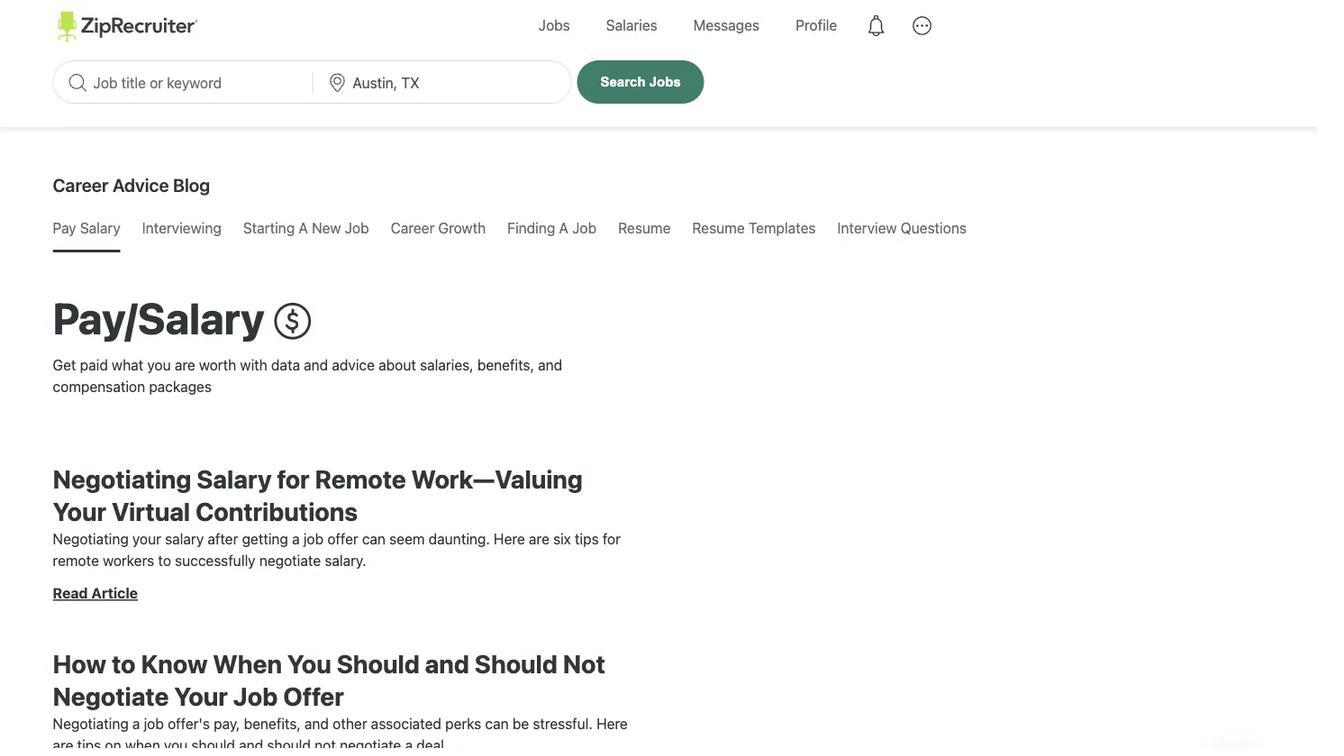 Task type: vqa. For each thing, say whether or not it's contained in the screenshot.
bottommost negotiate
yes



Task type: describe. For each thing, give the bounding box(es) containing it.
how
[[53, 648, 106, 678]]

after
[[208, 530, 238, 548]]

interview
[[838, 220, 897, 237]]

here inside how to know when you should and should not negotiate your job offer negotiating a job offer's pay, benefits, and other associated perks can be stressful. here are tips on when you should and should not negotiate a deal.
[[597, 715, 628, 732]]

packages
[[149, 378, 212, 395]]

Search job title or keyword search field
[[54, 61, 312, 103]]

your inside negotiating salary for remote work—valuing your virtual contributions negotiating your salary after getting a job offer can seem daunting. here are six tips for remote workers to successfully negotiate salary.
[[53, 497, 106, 526]]

get paid what you are worth with data and advice about salaries, benefits, and compensation packages
[[53, 357, 563, 395]]

pay,
[[214, 715, 240, 732]]

pay
[[53, 220, 76, 237]]

resume for resume
[[619, 220, 671, 237]]

offer's
[[168, 715, 210, 732]]

when
[[213, 648, 282, 678]]

here inside negotiating salary for remote work—valuing your virtual contributions negotiating your salary after getting a job offer can seem daunting. here are six tips for remote workers to successfully negotiate salary.
[[494, 530, 525, 548]]

daunting.
[[429, 530, 490, 548]]

can inside negotiating salary for remote work—valuing your virtual contributions negotiating your salary after getting a job offer can seem daunting. here are six tips for remote workers to successfully negotiate salary.
[[362, 530, 386, 548]]

getting
[[242, 530, 288, 548]]

salaries
[[607, 17, 658, 34]]

finding
[[508, 220, 556, 237]]

know
[[141, 648, 208, 678]]

salaries,
[[420, 357, 474, 374]]

paid
[[80, 357, 108, 374]]

interview questions link
[[838, 206, 967, 250]]

are inside how to know when you should and should not negotiate your job offer negotiating a job offer's pay, benefits, and other associated perks can be stressful. here are tips on when you should and should not negotiate a deal.
[[53, 737, 73, 749]]

seem
[[390, 530, 425, 548]]

messages link
[[680, 0, 774, 51]]

starting a new job link
[[243, 206, 369, 250]]

advice
[[113, 174, 169, 195]]

search
[[601, 74, 646, 89]]

can inside how to know when you should and should not negotiate your job offer negotiating a job offer's pay, benefits, and other associated perks can be stressful. here are tips on when you should and should not negotiate a deal.
[[485, 715, 509, 732]]

tips inside how to know when you should and should not negotiate your job offer negotiating a job offer's pay, benefits, and other associated perks can be stressful. here are tips on when you should and should not negotiate a deal.
[[77, 737, 101, 749]]

are inside get paid what you are worth with data and advice about salaries, benefits, and compensation packages
[[175, 357, 195, 374]]

advice
[[332, 357, 375, 374]]

jobs link
[[525, 0, 584, 51]]

jobs inside button
[[650, 74, 681, 89]]

successfully
[[175, 552, 256, 569]]

starting
[[243, 220, 295, 237]]

article
[[91, 584, 138, 602]]

main element
[[53, 0, 1266, 51]]

2 negotiating from the top
[[53, 530, 129, 548]]

starting a new job
[[243, 220, 369, 237]]

salary for negotiating
[[197, 464, 272, 494]]

finding a job
[[508, 220, 597, 237]]

menu image
[[902, 5, 943, 46]]

salary.
[[325, 552, 367, 569]]

1 should from the left
[[192, 737, 235, 749]]

search jobs
[[601, 74, 681, 89]]

notifications image
[[856, 5, 897, 46]]

profile
[[796, 17, 838, 34]]

six
[[554, 530, 571, 548]]

contributions
[[196, 497, 358, 526]]

deal.
[[417, 737, 448, 749]]

search jobs button
[[577, 60, 705, 103]]

remote
[[315, 464, 406, 494]]

negotiate
[[53, 681, 169, 711]]

templates
[[749, 220, 816, 237]]

career growth link
[[391, 206, 486, 250]]

salary for pay
[[80, 220, 121, 237]]

blog
[[173, 174, 210, 195]]

you inside get paid what you are worth with data and advice about salaries, benefits, and compensation packages
[[147, 357, 171, 374]]

offer
[[283, 681, 344, 711]]

workers
[[103, 552, 154, 569]]

work—valuing
[[412, 464, 583, 494]]

career for career growth
[[391, 220, 435, 237]]

benefits, inside how to know when you should and should not negotiate your job offer negotiating a job offer's pay, benefits, and other associated perks can be stressful. here are tips on when you should and should not negotiate a deal.
[[244, 715, 301, 732]]

about
[[379, 357, 416, 374]]

read
[[53, 584, 88, 602]]

growth
[[439, 220, 486, 237]]

offer
[[328, 530, 358, 548]]

2 vertical spatial a
[[405, 737, 413, 749]]

ziprecruiter image
[[58, 11, 198, 42]]

get
[[53, 357, 76, 374]]

benefits, inside get paid what you are worth with data and advice about salaries, benefits, and compensation packages
[[478, 357, 535, 374]]

salaries link
[[593, 0, 671, 51]]

be
[[513, 715, 529, 732]]

virtual
[[112, 497, 190, 526]]

0 vertical spatial for
[[277, 464, 310, 494]]

1 negotiating from the top
[[53, 464, 191, 494]]

new
[[312, 220, 341, 237]]

associated
[[371, 715, 442, 732]]

to inside how to know when you should and should not negotiate your job offer negotiating a job offer's pay, benefits, and other associated perks can be stressful. here are tips on when you should and should not negotiate a deal.
[[112, 648, 136, 678]]



Task type: locate. For each thing, give the bounding box(es) containing it.
for up the contributions
[[277, 464, 310, 494]]

salary up the contributions
[[197, 464, 272, 494]]

0 vertical spatial are
[[175, 357, 195, 374]]

0 vertical spatial benefits,
[[478, 357, 535, 374]]

0 horizontal spatial tips
[[77, 737, 101, 749]]

0 vertical spatial here
[[494, 530, 525, 548]]

1 vertical spatial you
[[164, 737, 188, 749]]

1 vertical spatial negotiate
[[340, 737, 402, 749]]

you up packages
[[147, 357, 171, 374]]

here
[[494, 530, 525, 548], [597, 715, 628, 732]]

a right getting at the left
[[292, 530, 300, 548]]

1 horizontal spatial a
[[559, 220, 569, 237]]

tips
[[575, 530, 599, 548], [77, 737, 101, 749]]

Location search field
[[313, 61, 571, 103]]

perks
[[445, 715, 482, 732]]

1 vertical spatial negotiating
[[53, 530, 129, 548]]

negotiating inside how to know when you should and should not negotiate your job offer negotiating a job offer's pay, benefits, and other associated perks can be stressful. here are tips on when you should and should not negotiate a deal.
[[53, 715, 129, 732]]

here right stressful.
[[597, 715, 628, 732]]

a down associated
[[405, 737, 413, 749]]

1 vertical spatial job
[[144, 715, 164, 732]]

jobs
[[539, 17, 570, 34], [650, 74, 681, 89]]

negotiating up virtual
[[53, 464, 191, 494]]

what
[[112, 357, 144, 374]]

you
[[147, 357, 171, 374], [164, 737, 188, 749]]

negotiate inside how to know when you should and should not negotiate your job offer negotiating a job offer's pay, benefits, and other associated perks can be stressful. here are tips on when you should and should not negotiate a deal.
[[340, 737, 402, 749]]

pay salary
[[53, 220, 121, 237]]

1 vertical spatial to
[[112, 648, 136, 678]]

0 vertical spatial your
[[53, 497, 106, 526]]

0 horizontal spatial benefits,
[[244, 715, 301, 732]]

1 vertical spatial here
[[597, 715, 628, 732]]

job
[[345, 220, 369, 237], [573, 220, 597, 237], [233, 681, 278, 711]]

to inside negotiating salary for remote work—valuing your virtual contributions negotiating your salary after getting a job offer can seem daunting. here are six tips for remote workers to successfully negotiate salary.
[[158, 552, 171, 569]]

a left new on the left top of the page
[[299, 220, 308, 237]]

salary
[[165, 530, 204, 548]]

0 horizontal spatial job
[[233, 681, 278, 711]]

0 horizontal spatial can
[[362, 530, 386, 548]]

should down pay, at the left bottom
[[192, 737, 235, 749]]

job right 'finding' at left top
[[573, 220, 597, 237]]

tips right six
[[575, 530, 599, 548]]

tips inside negotiating salary for remote work—valuing your virtual contributions negotiating your salary after getting a job offer can seem daunting. here are six tips for remote workers to successfully negotiate salary.
[[575, 530, 599, 548]]

are inside negotiating salary for remote work—valuing your virtual contributions negotiating your salary after getting a job offer can seem daunting. here are six tips for remote workers to successfully negotiate salary.
[[529, 530, 550, 548]]

for
[[277, 464, 310, 494], [603, 530, 621, 548]]

negotiate down getting at the left
[[259, 552, 321, 569]]

to down "your"
[[158, 552, 171, 569]]

1 horizontal spatial should
[[267, 737, 311, 749]]

1 vertical spatial salary
[[197, 464, 272, 494]]

job inside how to know when you should and should not negotiate your job offer negotiating a job offer's pay, benefits, and other associated perks can be stressful. here are tips on when you should and should not negotiate a deal.
[[233, 681, 278, 711]]

a up the when
[[132, 715, 140, 732]]

0 horizontal spatial salary
[[80, 220, 121, 237]]

0 horizontal spatial a
[[299, 220, 308, 237]]

jobs left salaries
[[539, 17, 570, 34]]

0 vertical spatial tips
[[575, 530, 599, 548]]

1 horizontal spatial for
[[603, 530, 621, 548]]

can
[[362, 530, 386, 548], [485, 715, 509, 732]]

not
[[315, 737, 336, 749]]

not
[[563, 648, 606, 678]]

jobs right search
[[650, 74, 681, 89]]

pay salary link
[[53, 206, 121, 250]]

should
[[192, 737, 235, 749], [267, 737, 311, 749]]

career advice blog
[[53, 174, 210, 195]]

should up associated
[[337, 648, 420, 678]]

questions
[[901, 220, 967, 237]]

0 vertical spatial career
[[53, 174, 109, 195]]

a inside negotiating salary for remote work—valuing your virtual contributions negotiating your salary after getting a job offer can seem daunting. here are six tips for remote workers to successfully negotiate salary.
[[292, 530, 300, 548]]

benefits,
[[478, 357, 535, 374], [244, 715, 301, 732]]

1 horizontal spatial resume
[[693, 220, 745, 237]]

interviewing
[[142, 220, 222, 237]]

1 horizontal spatial are
[[175, 357, 195, 374]]

2 a from the left
[[559, 220, 569, 237]]

salary right pay
[[80, 220, 121, 237]]

negotiating up on
[[53, 715, 129, 732]]

can left the be
[[485, 715, 509, 732]]

a for finding
[[559, 220, 569, 237]]

1 horizontal spatial tips
[[575, 530, 599, 548]]

0 vertical spatial negotiating
[[53, 464, 191, 494]]

how to know when you should and should not negotiate your job offer negotiating a job offer's pay, benefits, and other associated perks can be stressful. here are tips on when you should and should not negotiate a deal.
[[53, 648, 628, 749]]

you
[[288, 648, 332, 678]]

2 horizontal spatial are
[[529, 530, 550, 548]]

2 should from the left
[[475, 648, 558, 678]]

1 vertical spatial jobs
[[650, 74, 681, 89]]

1 vertical spatial your
[[174, 681, 228, 711]]

job up the when
[[144, 715, 164, 732]]

1 horizontal spatial your
[[174, 681, 228, 711]]

2 vertical spatial negotiating
[[53, 715, 129, 732]]

resume for resume templates
[[693, 220, 745, 237]]

job inside how to know when you should and should not negotiate your job offer negotiating a job offer's pay, benefits, and other associated perks can be stressful. here are tips on when you should and should not negotiate a deal.
[[144, 715, 164, 732]]

1 horizontal spatial job
[[304, 530, 324, 548]]

1 horizontal spatial should
[[475, 648, 558, 678]]

0 horizontal spatial to
[[112, 648, 136, 678]]

job inside negotiating salary for remote work—valuing your virtual contributions negotiating your salary after getting a job offer can seem daunting. here are six tips for remote workers to successfully negotiate salary.
[[304, 530, 324, 548]]

1 vertical spatial career
[[391, 220, 435, 237]]

1 horizontal spatial a
[[292, 530, 300, 548]]

1 resume from the left
[[619, 220, 671, 237]]

a for starting
[[299, 220, 308, 237]]

1 horizontal spatial job
[[345, 220, 369, 237]]

data
[[271, 357, 300, 374]]

jobs inside main 'element'
[[539, 17, 570, 34]]

0 horizontal spatial career
[[53, 174, 109, 195]]

career growth
[[391, 220, 486, 237]]

are
[[175, 357, 195, 374], [529, 530, 550, 548], [53, 737, 73, 749]]

0 vertical spatial jobs
[[539, 17, 570, 34]]

2 horizontal spatial a
[[405, 737, 413, 749]]

to
[[158, 552, 171, 569], [112, 648, 136, 678]]

interviewing link
[[142, 206, 222, 250]]

for right six
[[603, 530, 621, 548]]

0 vertical spatial job
[[304, 530, 324, 548]]

1 vertical spatial can
[[485, 715, 509, 732]]

a
[[299, 220, 308, 237], [559, 220, 569, 237]]

3 negotiating from the top
[[53, 715, 129, 732]]

are left six
[[529, 530, 550, 548]]

2 horizontal spatial job
[[573, 220, 597, 237]]

0 horizontal spatial here
[[494, 530, 525, 548]]

job left offer
[[304, 530, 324, 548]]

resume templates
[[693, 220, 816, 237]]

negotiating salary for remote work—valuing your virtual contributions negotiating your salary after getting a job offer can seem daunting. here are six tips for remote workers to successfully negotiate salary.
[[53, 464, 621, 569]]

1 horizontal spatial to
[[158, 552, 171, 569]]

0 horizontal spatial job
[[144, 715, 164, 732]]

you down offer's
[[164, 737, 188, 749]]

your
[[132, 530, 161, 548]]

salary inside pay salary link
[[80, 220, 121, 237]]

1 vertical spatial for
[[603, 530, 621, 548]]

your inside how to know when you should and should not negotiate your job offer negotiating a job offer's pay, benefits, and other associated perks can be stressful. here are tips on when you should and should not negotiate a deal.
[[174, 681, 228, 711]]

2 resume from the left
[[693, 220, 745, 237]]

stressful.
[[533, 715, 593, 732]]

on
[[105, 737, 121, 749]]

0 vertical spatial a
[[292, 530, 300, 548]]

1 horizontal spatial salary
[[197, 464, 272, 494]]

tips left on
[[77, 737, 101, 749]]

interview questions
[[838, 220, 967, 237]]

salary inside negotiating salary for remote work—valuing your virtual contributions negotiating your salary after getting a job offer can seem daunting. here are six tips for remote workers to successfully negotiate salary.
[[197, 464, 272, 494]]

job right new on the left top of the page
[[345, 220, 369, 237]]

salary
[[80, 220, 121, 237], [197, 464, 272, 494]]

2 vertical spatial are
[[53, 737, 73, 749]]

0 vertical spatial salary
[[80, 220, 121, 237]]

remote
[[53, 552, 99, 569]]

a
[[292, 530, 300, 548], [132, 715, 140, 732], [405, 737, 413, 749]]

0 vertical spatial you
[[147, 357, 171, 374]]

0 horizontal spatial jobs
[[539, 17, 570, 34]]

are up packages
[[175, 357, 195, 374]]

1 horizontal spatial here
[[597, 715, 628, 732]]

job down when
[[233, 681, 278, 711]]

0 horizontal spatial for
[[277, 464, 310, 494]]

0 vertical spatial can
[[362, 530, 386, 548]]

should left not at bottom
[[267, 737, 311, 749]]

0 horizontal spatial resume
[[619, 220, 671, 237]]

read article
[[53, 584, 138, 602]]

other
[[333, 715, 367, 732]]

1 a from the left
[[299, 220, 308, 237]]

finding a job link
[[508, 206, 597, 250]]

0 horizontal spatial should
[[337, 648, 420, 678]]

profile link
[[783, 0, 851, 51]]

resume
[[619, 220, 671, 237], [693, 220, 745, 237]]

your up remote in the bottom left of the page
[[53, 497, 106, 526]]

job
[[304, 530, 324, 548], [144, 715, 164, 732]]

can right offer
[[362, 530, 386, 548]]

1 vertical spatial are
[[529, 530, 550, 548]]

messages
[[694, 17, 760, 34]]

0 horizontal spatial a
[[132, 715, 140, 732]]

benefits, right pay, at the left bottom
[[244, 715, 301, 732]]

resume templates link
[[693, 206, 816, 250]]

career up pay salary link
[[53, 174, 109, 195]]

career left growth
[[391, 220, 435, 237]]

1 horizontal spatial jobs
[[650, 74, 681, 89]]

0 vertical spatial negotiate
[[259, 552, 321, 569]]

and
[[304, 357, 328, 374], [538, 357, 563, 374], [425, 648, 470, 678], [305, 715, 329, 732], [239, 737, 263, 749]]

negotiate inside negotiating salary for remote work—valuing your virtual contributions negotiating your salary after getting a job offer can seem daunting. here are six tips for remote workers to successfully negotiate salary.
[[259, 552, 321, 569]]

benefits, right salaries,
[[478, 357, 535, 374]]

1 vertical spatial a
[[132, 715, 140, 732]]

1 horizontal spatial negotiate
[[340, 737, 402, 749]]

worth
[[199, 357, 236, 374]]

1 horizontal spatial benefits,
[[478, 357, 535, 374]]

negotiating up remote in the bottom left of the page
[[53, 530, 129, 548]]

compensation
[[53, 378, 145, 395]]

1 vertical spatial tips
[[77, 737, 101, 749]]

0 horizontal spatial are
[[53, 737, 73, 749]]

0 horizontal spatial your
[[53, 497, 106, 526]]

0 horizontal spatial should
[[192, 737, 235, 749]]

career advice blog link
[[53, 163, 210, 206]]

when
[[125, 737, 160, 749]]

here right daunting.
[[494, 530, 525, 548]]

should
[[337, 648, 420, 678], [475, 648, 558, 678]]

are left on
[[53, 737, 73, 749]]

negotiate down other
[[340, 737, 402, 749]]

career for career advice blog
[[53, 174, 109, 195]]

negotiate
[[259, 552, 321, 569], [340, 737, 402, 749]]

2 should from the left
[[267, 737, 311, 749]]

should up the be
[[475, 648, 558, 678]]

your up offer's
[[174, 681, 228, 711]]

1 horizontal spatial can
[[485, 715, 509, 732]]

you inside how to know when you should and should not negotiate your job offer negotiating a job offer's pay, benefits, and other associated perks can be stressful. here are tips on when you should and should not negotiate a deal.
[[164, 737, 188, 749]]

with
[[240, 357, 268, 374]]

career
[[53, 174, 109, 195], [391, 220, 435, 237]]

negotiating
[[53, 464, 191, 494], [53, 530, 129, 548], [53, 715, 129, 732]]

1 vertical spatial benefits,
[[244, 715, 301, 732]]

0 vertical spatial to
[[158, 552, 171, 569]]

1 horizontal spatial career
[[391, 220, 435, 237]]

to up the negotiate
[[112, 648, 136, 678]]

0 horizontal spatial negotiate
[[259, 552, 321, 569]]

a right 'finding' at left top
[[559, 220, 569, 237]]

resume link
[[619, 206, 671, 250]]

1 should from the left
[[337, 648, 420, 678]]



